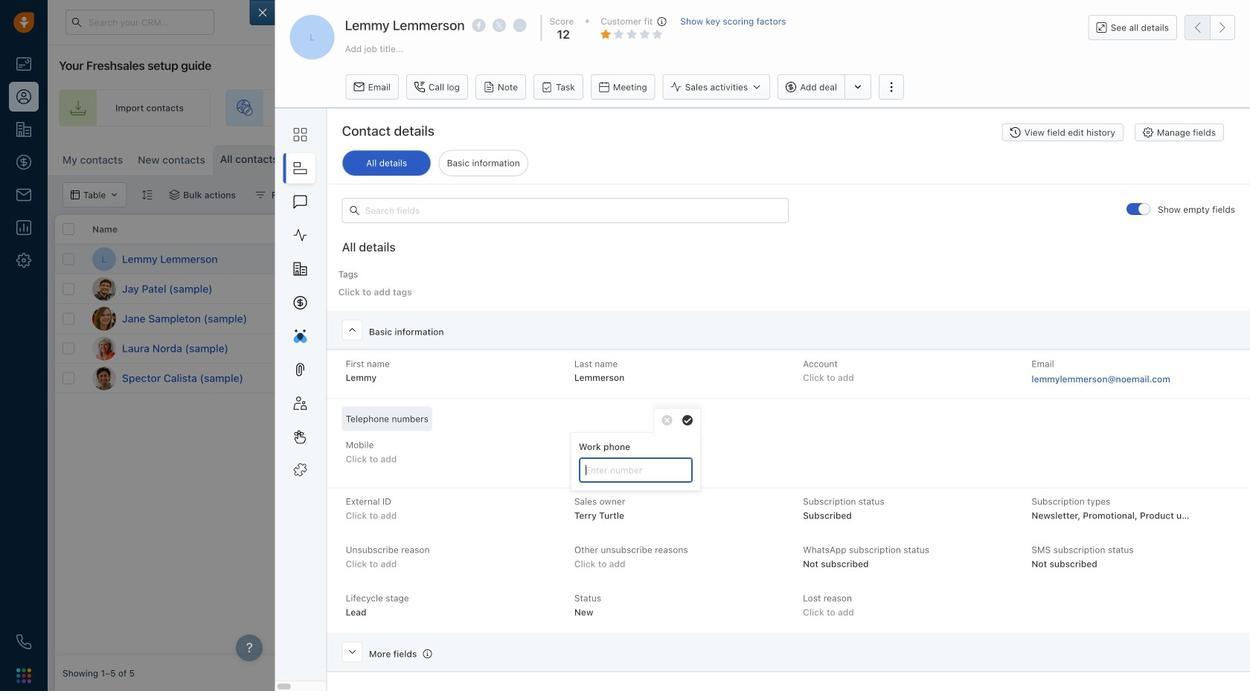 Task type: locate. For each thing, give the bounding box(es) containing it.
container_wx8msf4aqz5i3rn1 image
[[255, 190, 266, 200]]

container_wx8msf4aqz5i3rn1 image
[[169, 190, 180, 200], [502, 314, 512, 324], [841, 314, 851, 324], [841, 344, 851, 354], [841, 373, 851, 384]]

j image
[[92, 307, 116, 331]]

dialog
[[250, 0, 1251, 692]]

grid
[[55, 214, 1243, 656]]

press space to select this row. row
[[55, 245, 383, 275], [383, 245, 1243, 275], [55, 275, 383, 304], [383, 275, 1243, 304], [55, 304, 383, 334], [383, 304, 1243, 334], [55, 334, 383, 364], [383, 334, 1243, 364], [55, 364, 383, 394], [383, 364, 1243, 394]]

cell
[[494, 245, 606, 274], [606, 245, 718, 274], [718, 245, 829, 274], [829, 245, 941, 274], [941, 245, 1053, 274], [1053, 245, 1164, 274], [1164, 245, 1243, 274], [494, 275, 606, 304], [606, 275, 718, 304], [718, 275, 829, 304], [829, 275, 941, 304], [941, 275, 1053, 304], [1053, 275, 1164, 304], [1164, 275, 1243, 304], [1164, 304, 1243, 334], [1164, 334, 1243, 363], [1164, 364, 1243, 393]]

Search fields text field
[[342, 198, 789, 223]]

l image
[[92, 337, 116, 361]]

row
[[55, 215, 383, 245]]

row group
[[55, 245, 383, 394], [383, 245, 1243, 394]]

2 row group from the left
[[383, 245, 1243, 394]]



Task type: vqa. For each thing, say whether or not it's contained in the screenshot.
Enter Number Text Field
yes



Task type: describe. For each thing, give the bounding box(es) containing it.
s image
[[92, 367, 116, 390]]

Enter number text field
[[579, 458, 693, 483]]

phone element
[[9, 628, 39, 657]]

Search your CRM... text field
[[66, 10, 214, 35]]

j image
[[92, 277, 116, 301]]

freshworks switcher image
[[16, 669, 31, 684]]

1 row group from the left
[[55, 245, 383, 394]]

phone image
[[16, 635, 31, 650]]



